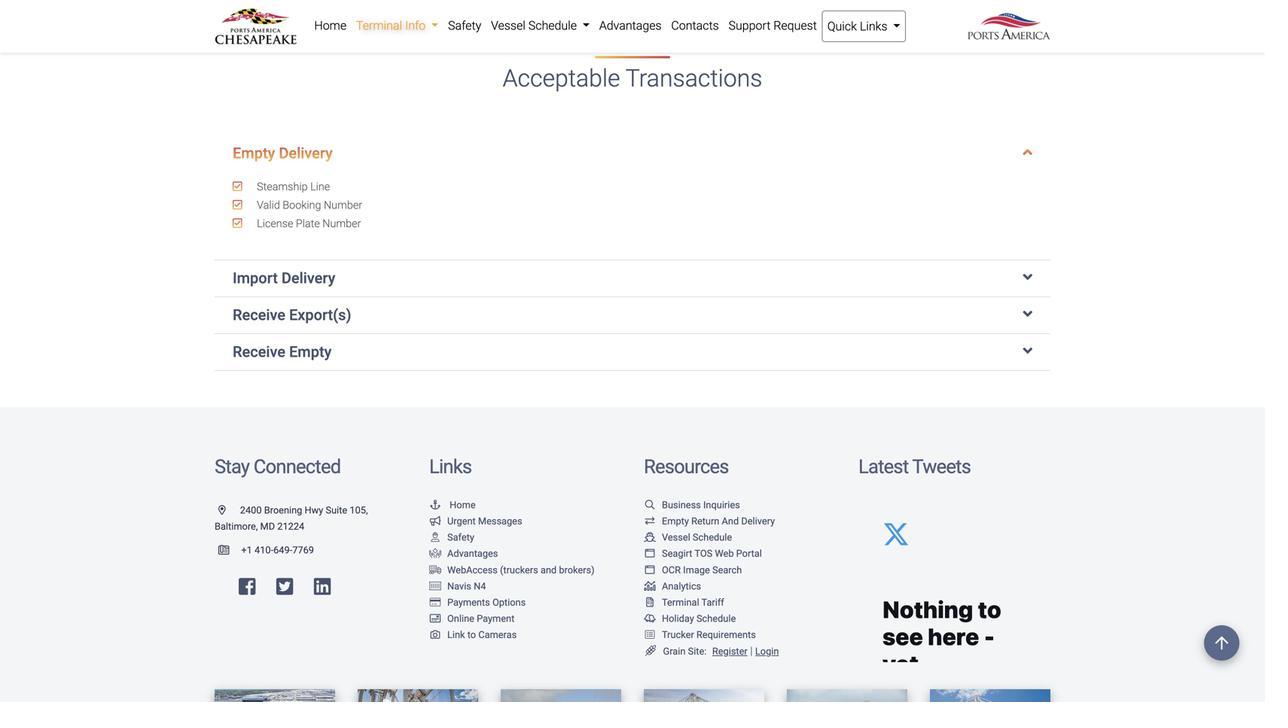 Task type: describe. For each thing, give the bounding box(es) containing it.
latest tweets
[[859, 456, 971, 479]]

request
[[774, 18, 817, 33]]

options
[[492, 597, 526, 609]]

valid booking number
[[254, 199, 362, 211]]

terminal info
[[356, 18, 429, 33]]

license
[[257, 217, 293, 230]]

safety link for terminal info link
[[443, 11, 486, 41]]

2400
[[240, 505, 262, 516]]

105,
[[350, 505, 368, 516]]

empty delivery link
[[233, 144, 1033, 162]]

safety link for urgent messages link
[[429, 532, 474, 543]]

21224
[[277, 521, 304, 532]]

credit card image
[[429, 598, 441, 608]]

image
[[683, 565, 710, 576]]

empty return and delivery link
[[644, 516, 775, 527]]

info
[[405, 18, 426, 33]]

truck container image
[[429, 565, 441, 575]]

receive export(s)
[[233, 307, 351, 324]]

holiday
[[662, 613, 694, 625]]

wheat image
[[644, 646, 657, 657]]

online payment link
[[429, 613, 515, 625]]

booking
[[283, 199, 321, 211]]

ship image
[[644, 533, 656, 543]]

1 vertical spatial vessel schedule
[[662, 532, 732, 543]]

410-
[[255, 545, 273, 556]]

file invoice image
[[644, 598, 656, 608]]

transactions
[[626, 64, 763, 93]]

grain
[[663, 646, 686, 657]]

empty for empty return and delivery
[[662, 516, 689, 527]]

2400 broening hwy suite 105, baltimore, md 21224 link
[[215, 505, 368, 532]]

+1 410-649-7769 link
[[215, 545, 314, 556]]

empty delivery
[[233, 144, 333, 162]]

valid
[[257, 199, 280, 211]]

0 vertical spatial schedule
[[528, 18, 577, 33]]

0 horizontal spatial vessel schedule
[[491, 18, 580, 33]]

0 vertical spatial home
[[314, 18, 347, 33]]

urgent
[[447, 516, 476, 527]]

connected
[[254, 456, 341, 479]]

receive export(s) link
[[233, 307, 1033, 324]]

portal
[[736, 548, 762, 560]]

navis n4 link
[[429, 581, 486, 592]]

quick links
[[827, 19, 891, 34]]

payment
[[477, 613, 515, 625]]

linkedin image
[[314, 577, 331, 597]]

0 vertical spatial advantages link
[[594, 11, 666, 41]]

plate
[[296, 217, 320, 230]]

0 vertical spatial safety
[[448, 18, 481, 33]]

link
[[447, 630, 465, 641]]

delivery for empty delivery
[[279, 144, 333, 162]]

tariff
[[702, 597, 724, 609]]

login
[[755, 646, 779, 657]]

site:
[[688, 646, 707, 657]]

requirements
[[697, 630, 756, 641]]

browser image for ocr
[[644, 565, 656, 575]]

tweets
[[912, 456, 971, 479]]

web
[[715, 548, 734, 560]]

payments options link
[[429, 597, 526, 609]]

search
[[712, 565, 742, 576]]

webaccess
[[447, 565, 498, 576]]

bullhorn image
[[429, 517, 441, 526]]

broening
[[264, 505, 302, 516]]

seagirt
[[662, 548, 692, 560]]

receive empty link
[[233, 344, 1033, 361]]

angle down image for empty
[[1023, 344, 1033, 359]]

receive empty
[[233, 344, 332, 361]]

holiday schedule link
[[644, 613, 736, 625]]

business inquiries
[[662, 500, 740, 511]]

phone office image
[[218, 546, 241, 555]]

camera image
[[429, 631, 441, 640]]

649-
[[273, 545, 292, 556]]

steamship
[[257, 180, 308, 193]]

online
[[447, 613, 474, 625]]

register
[[712, 646, 748, 657]]

browser image for seagirt
[[644, 549, 656, 559]]

angle down image for delivery
[[1023, 270, 1033, 285]]

1 vertical spatial advantages link
[[429, 548, 498, 560]]

receive for receive empty
[[233, 344, 285, 361]]

number for license plate number
[[323, 217, 361, 230]]

support request
[[729, 18, 817, 33]]

online payment
[[447, 613, 515, 625]]

link to cameras link
[[429, 630, 517, 641]]

angle down image for export(s)
[[1023, 307, 1033, 322]]

cameras
[[478, 630, 517, 641]]

import delivery link
[[233, 270, 1033, 287]]

0 vertical spatial advantages
[[599, 18, 662, 33]]

1 vertical spatial home
[[450, 500, 476, 511]]

tos
[[695, 548, 713, 560]]

acceptable transactions
[[503, 64, 763, 93]]

quick links link
[[822, 11, 906, 42]]

hand receiving image
[[429, 549, 441, 559]]

0 vertical spatial vessel schedule link
[[486, 11, 594, 41]]

contacts
[[671, 18, 719, 33]]



Task type: locate. For each thing, give the bounding box(es) containing it.
1 vertical spatial angle down image
[[1023, 344, 1033, 359]]

register link
[[709, 646, 748, 657]]

advantages link up the acceptable transactions
[[594, 11, 666, 41]]

messages
[[478, 516, 522, 527]]

1 angle down image from the top
[[1023, 270, 1033, 285]]

vessel up acceptable
[[491, 18, 526, 33]]

1 horizontal spatial home
[[450, 500, 476, 511]]

2 vertical spatial delivery
[[741, 516, 775, 527]]

payments options
[[447, 597, 526, 609]]

hwy
[[305, 505, 323, 516]]

0 horizontal spatial vessel schedule link
[[486, 11, 594, 41]]

links
[[860, 19, 888, 34], [429, 456, 472, 479]]

0 horizontal spatial empty
[[233, 144, 275, 162]]

import delivery
[[233, 270, 335, 287]]

ocr image search
[[662, 565, 742, 576]]

grain site: register | login
[[663, 645, 779, 658]]

1 vertical spatial receive
[[233, 344, 285, 361]]

delivery right and in the right bottom of the page
[[741, 516, 775, 527]]

0 vertical spatial angle down image
[[1023, 270, 1033, 285]]

1 vertical spatial safety link
[[429, 532, 474, 543]]

terminal
[[356, 18, 402, 33], [662, 597, 699, 609]]

angle down image
[[1023, 270, 1033, 285], [1023, 307, 1033, 322]]

angle down image inside 'receive export(s)' link
[[1023, 307, 1033, 322]]

home
[[314, 18, 347, 33], [450, 500, 476, 511]]

business
[[662, 500, 701, 511]]

terminal tariff link
[[644, 597, 724, 609]]

empty for empty delivery
[[233, 144, 275, 162]]

home up urgent
[[450, 500, 476, 511]]

login link
[[755, 646, 779, 657]]

1 horizontal spatial vessel schedule
[[662, 532, 732, 543]]

0 vertical spatial delivery
[[279, 144, 333, 162]]

2400 broening hwy suite 105, baltimore, md 21224
[[215, 505, 368, 532]]

0 horizontal spatial advantages
[[447, 548, 498, 560]]

support
[[729, 18, 771, 33]]

terminal down analytics
[[662, 597, 699, 609]]

safety link down urgent
[[429, 532, 474, 543]]

terminal info link
[[351, 11, 443, 41]]

2 vertical spatial schedule
[[697, 613, 736, 625]]

|
[[750, 645, 753, 658]]

vessel schedule
[[491, 18, 580, 33], [662, 532, 732, 543]]

1 vertical spatial number
[[323, 217, 361, 230]]

links right the quick
[[860, 19, 888, 34]]

1 horizontal spatial advantages
[[599, 18, 662, 33]]

advantages link
[[594, 11, 666, 41], [429, 548, 498, 560]]

schedule for bells icon
[[697, 613, 736, 625]]

home link up urgent
[[429, 500, 476, 511]]

browser image
[[644, 549, 656, 559], [644, 565, 656, 575]]

vessel schedule link up seagirt
[[644, 532, 732, 543]]

0 vertical spatial terminal
[[356, 18, 402, 33]]

1 horizontal spatial advantages link
[[594, 11, 666, 41]]

vessel schedule up seagirt tos web portal link
[[662, 532, 732, 543]]

angle down image for delivery
[[1023, 144, 1033, 160]]

support request link
[[724, 11, 822, 41]]

number
[[324, 199, 362, 211], [323, 217, 361, 230]]

1 vertical spatial schedule
[[693, 532, 732, 543]]

0 horizontal spatial home
[[314, 18, 347, 33]]

empty up steamship at the left top
[[233, 144, 275, 162]]

1 vertical spatial safety
[[447, 532, 474, 543]]

0 vertical spatial browser image
[[644, 549, 656, 559]]

0 vertical spatial vessel
[[491, 18, 526, 33]]

0 vertical spatial safety link
[[443, 11, 486, 41]]

home left terminal info
[[314, 18, 347, 33]]

urgent messages link
[[429, 516, 522, 527]]

1 vertical spatial home link
[[429, 500, 476, 511]]

angle down image inside receive empty link
[[1023, 344, 1033, 359]]

+1
[[241, 545, 252, 556]]

number for valid booking number
[[324, 199, 362, 211]]

1 vertical spatial terminal
[[662, 597, 699, 609]]

container storage image
[[429, 582, 441, 591]]

receive for receive export(s)
[[233, 307, 285, 324]]

1 receive from the top
[[233, 307, 285, 324]]

holiday schedule
[[662, 613, 736, 625]]

0 horizontal spatial vessel
[[491, 18, 526, 33]]

baltimore,
[[215, 521, 258, 532]]

0 horizontal spatial home link
[[310, 11, 351, 41]]

delivery up steamship line
[[279, 144, 333, 162]]

1 vertical spatial empty
[[289, 344, 332, 361]]

safety link
[[443, 11, 486, 41], [429, 532, 474, 543]]

terminal for terminal info
[[356, 18, 402, 33]]

0 vertical spatial empty
[[233, 144, 275, 162]]

1 horizontal spatial vessel schedule link
[[644, 532, 732, 543]]

0 vertical spatial vessel schedule
[[491, 18, 580, 33]]

link to cameras
[[447, 630, 517, 641]]

2 browser image from the top
[[644, 565, 656, 575]]

2 horizontal spatial empty
[[662, 516, 689, 527]]

navis
[[447, 581, 471, 592]]

import
[[233, 270, 278, 287]]

resources
[[644, 456, 729, 479]]

webaccess (truckers and brokers) link
[[429, 565, 595, 576]]

latest
[[859, 456, 909, 479]]

browser image inside 'ocr image search' link
[[644, 565, 656, 575]]

2 angle down image from the top
[[1023, 307, 1033, 322]]

0 vertical spatial home link
[[310, 11, 351, 41]]

1 vertical spatial delivery
[[282, 270, 335, 287]]

and
[[541, 565, 557, 576]]

terminal for terminal tariff
[[662, 597, 699, 609]]

map marker alt image
[[218, 506, 238, 515]]

schedule down tariff
[[697, 613, 736, 625]]

safety down urgent
[[447, 532, 474, 543]]

1 vertical spatial links
[[429, 456, 472, 479]]

schedule up acceptable
[[528, 18, 577, 33]]

1 angle down image from the top
[[1023, 144, 1033, 160]]

trucker requirements
[[662, 630, 756, 641]]

credit card front image
[[429, 614, 441, 624]]

urgent messages
[[447, 516, 522, 527]]

advantages
[[599, 18, 662, 33], [447, 548, 498, 560]]

vessel schedule link
[[486, 11, 594, 41], [644, 532, 732, 543]]

receive down import
[[233, 307, 285, 324]]

delivery up export(s)
[[282, 270, 335, 287]]

browser image inside seagirt tos web portal link
[[644, 549, 656, 559]]

seagirt tos web portal
[[662, 548, 762, 560]]

trucker requirements link
[[644, 630, 756, 641]]

analytics image
[[644, 582, 656, 591]]

angle down image inside import delivery link
[[1023, 270, 1033, 285]]

brokers)
[[559, 565, 595, 576]]

twitter square image
[[276, 577, 293, 597]]

ocr image search link
[[644, 565, 742, 576]]

1 horizontal spatial terminal
[[662, 597, 699, 609]]

home link
[[310, 11, 351, 41], [429, 500, 476, 511]]

analytics
[[662, 581, 701, 592]]

user hard hat image
[[429, 533, 441, 543]]

2 receive from the top
[[233, 344, 285, 361]]

search image
[[644, 500, 656, 510]]

analytics link
[[644, 581, 701, 592]]

schedule
[[528, 18, 577, 33], [693, 532, 732, 543], [697, 613, 736, 625]]

tab list containing empty delivery
[[215, 129, 1051, 371]]

return
[[691, 516, 720, 527]]

1 vertical spatial vessel schedule link
[[644, 532, 732, 543]]

vessel
[[491, 18, 526, 33], [662, 532, 690, 543]]

schedule up seagirt tos web portal
[[693, 532, 732, 543]]

list alt image
[[644, 631, 656, 640]]

0 horizontal spatial advantages link
[[429, 548, 498, 560]]

1 browser image from the top
[[644, 549, 656, 559]]

empty return and delivery
[[662, 516, 775, 527]]

receive down receive export(s)
[[233, 344, 285, 361]]

0 vertical spatial angle down image
[[1023, 144, 1033, 160]]

delivery for import delivery
[[282, 270, 335, 287]]

exchange image
[[644, 517, 656, 526]]

1 vertical spatial vessel
[[662, 532, 690, 543]]

terminal left info
[[356, 18, 402, 33]]

to
[[467, 630, 476, 641]]

0 vertical spatial receive
[[233, 307, 285, 324]]

2 angle down image from the top
[[1023, 344, 1033, 359]]

ocr
[[662, 565, 681, 576]]

1 vertical spatial advantages
[[447, 548, 498, 560]]

facebook square image
[[239, 577, 256, 597]]

vessel schedule up acceptable
[[491, 18, 580, 33]]

empty down business
[[662, 516, 689, 527]]

navis n4
[[447, 581, 486, 592]]

number down line
[[324, 199, 362, 211]]

(truckers
[[500, 565, 538, 576]]

safety
[[448, 18, 481, 33], [447, 532, 474, 543]]

home link for urgent messages link
[[429, 500, 476, 511]]

0 vertical spatial number
[[324, 199, 362, 211]]

safety link right info
[[443, 11, 486, 41]]

0 horizontal spatial links
[[429, 456, 472, 479]]

line
[[310, 180, 330, 193]]

schedule for ship icon
[[693, 532, 732, 543]]

0 vertical spatial links
[[860, 19, 888, 34]]

home link left terminal info
[[310, 11, 351, 41]]

webaccess (truckers and brokers)
[[447, 565, 595, 576]]

1 horizontal spatial empty
[[289, 344, 332, 361]]

delivery
[[279, 144, 333, 162], [282, 270, 335, 287], [741, 516, 775, 527]]

+1 410-649-7769
[[241, 545, 314, 556]]

advantages up webaccess
[[447, 548, 498, 560]]

angle down image inside empty delivery link
[[1023, 144, 1033, 160]]

terminal tariff
[[662, 597, 724, 609]]

contacts link
[[666, 11, 724, 41]]

advantages up the acceptable transactions
[[599, 18, 662, 33]]

inquiries
[[703, 500, 740, 511]]

md
[[260, 521, 275, 532]]

empty down export(s)
[[289, 344, 332, 361]]

trucker
[[662, 630, 694, 641]]

license plate number
[[254, 217, 361, 230]]

tab list
[[215, 129, 1051, 371]]

anchor image
[[429, 500, 441, 510]]

home link for terminal info link
[[310, 11, 351, 41]]

vessel schedule link up acceptable
[[486, 11, 594, 41]]

browser image down ship icon
[[644, 549, 656, 559]]

browser image up analytics icon
[[644, 565, 656, 575]]

number right plate
[[323, 217, 361, 230]]

1 horizontal spatial links
[[860, 19, 888, 34]]

links up anchor image
[[429, 456, 472, 479]]

1 horizontal spatial home link
[[429, 500, 476, 511]]

stay connected
[[215, 456, 341, 479]]

go to top image
[[1204, 626, 1240, 661]]

bells image
[[644, 614, 656, 624]]

advantages link up webaccess
[[429, 548, 498, 560]]

acceptable
[[503, 64, 620, 93]]

0 horizontal spatial terminal
[[356, 18, 402, 33]]

1 vertical spatial angle down image
[[1023, 307, 1033, 322]]

export(s)
[[289, 307, 351, 324]]

1 horizontal spatial vessel
[[662, 532, 690, 543]]

quick
[[827, 19, 857, 34]]

and
[[722, 516, 739, 527]]

vessel up seagirt
[[662, 532, 690, 543]]

angle down image
[[1023, 144, 1033, 160], [1023, 344, 1033, 359]]

1 vertical spatial browser image
[[644, 565, 656, 575]]

stay
[[215, 456, 249, 479]]

safety right info
[[448, 18, 481, 33]]

2 vertical spatial empty
[[662, 516, 689, 527]]



Task type: vqa. For each thing, say whether or not it's contained in the screenshot.
Navis N4 link at the bottom of the page
yes



